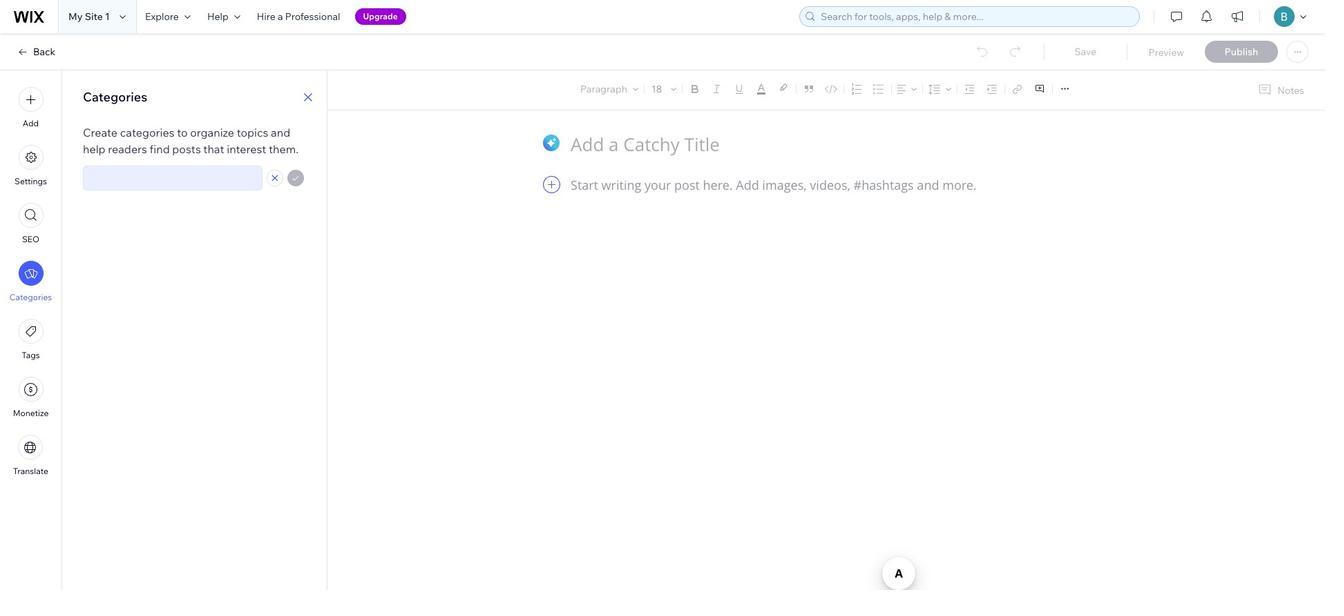 Task type: vqa. For each thing, say whether or not it's contained in the screenshot.
the Add
yes



Task type: describe. For each thing, give the bounding box(es) containing it.
interest
[[227, 142, 266, 156]]

my site 1
[[68, 10, 110, 23]]

my
[[68, 10, 83, 23]]

notes
[[1278, 84, 1305, 96]]

tags
[[22, 350, 40, 361]]

seo
[[22, 234, 39, 245]]

that
[[203, 142, 224, 156]]

organize
[[190, 126, 234, 140]]

paragraph button
[[578, 79, 641, 99]]

hire a professional link
[[249, 0, 349, 33]]

add button
[[18, 87, 43, 129]]

create categories to organize topics and help readers find posts that interest them.
[[83, 126, 299, 156]]

help
[[207, 10, 229, 23]]

topics
[[237, 126, 269, 140]]

translate
[[13, 467, 48, 477]]

menu containing add
[[0, 79, 62, 485]]

Search for tools, apps, help & more... field
[[817, 7, 1136, 26]]

upgrade
[[363, 11, 398, 21]]

hire
[[257, 10, 276, 23]]

1 horizontal spatial categories
[[83, 89, 147, 105]]

add
[[23, 118, 39, 129]]

professional
[[285, 10, 340, 23]]

help
[[83, 142, 105, 156]]

settings
[[15, 176, 47, 187]]

translate button
[[13, 435, 48, 477]]

categories button
[[10, 261, 52, 303]]

create
[[83, 126, 118, 140]]

hire a professional
[[257, 10, 340, 23]]

notes button
[[1253, 81, 1309, 100]]



Task type: locate. For each thing, give the bounding box(es) containing it.
settings button
[[15, 145, 47, 187]]

readers
[[108, 142, 147, 156]]

explore
[[145, 10, 179, 23]]

1 vertical spatial categories
[[10, 292, 52, 303]]

paragraph
[[581, 83, 628, 95]]

categories
[[83, 89, 147, 105], [10, 292, 52, 303]]

to
[[177, 126, 188, 140]]

site
[[85, 10, 103, 23]]

tags button
[[18, 319, 43, 361]]

back
[[33, 46, 55, 58]]

categories inside menu
[[10, 292, 52, 303]]

them.
[[269, 142, 299, 156]]

a
[[278, 10, 283, 23]]

categories up create
[[83, 89, 147, 105]]

back button
[[17, 46, 55, 58]]

help button
[[199, 0, 249, 33]]

and
[[271, 126, 290, 140]]

posts
[[172, 142, 201, 156]]

find
[[150, 142, 170, 156]]

seo button
[[18, 203, 43, 245]]

1
[[105, 10, 110, 23]]

menu
[[0, 79, 62, 485]]

Add a Catchy Title text field
[[571, 132, 1068, 157]]

upgrade button
[[355, 8, 406, 25]]

categories up tags button
[[10, 292, 52, 303]]

0 vertical spatial categories
[[83, 89, 147, 105]]

0 horizontal spatial categories
[[10, 292, 52, 303]]

None field
[[88, 167, 258, 190]]

categories
[[120, 126, 175, 140]]

monetize button
[[13, 377, 49, 419]]

monetize
[[13, 408, 49, 419]]



